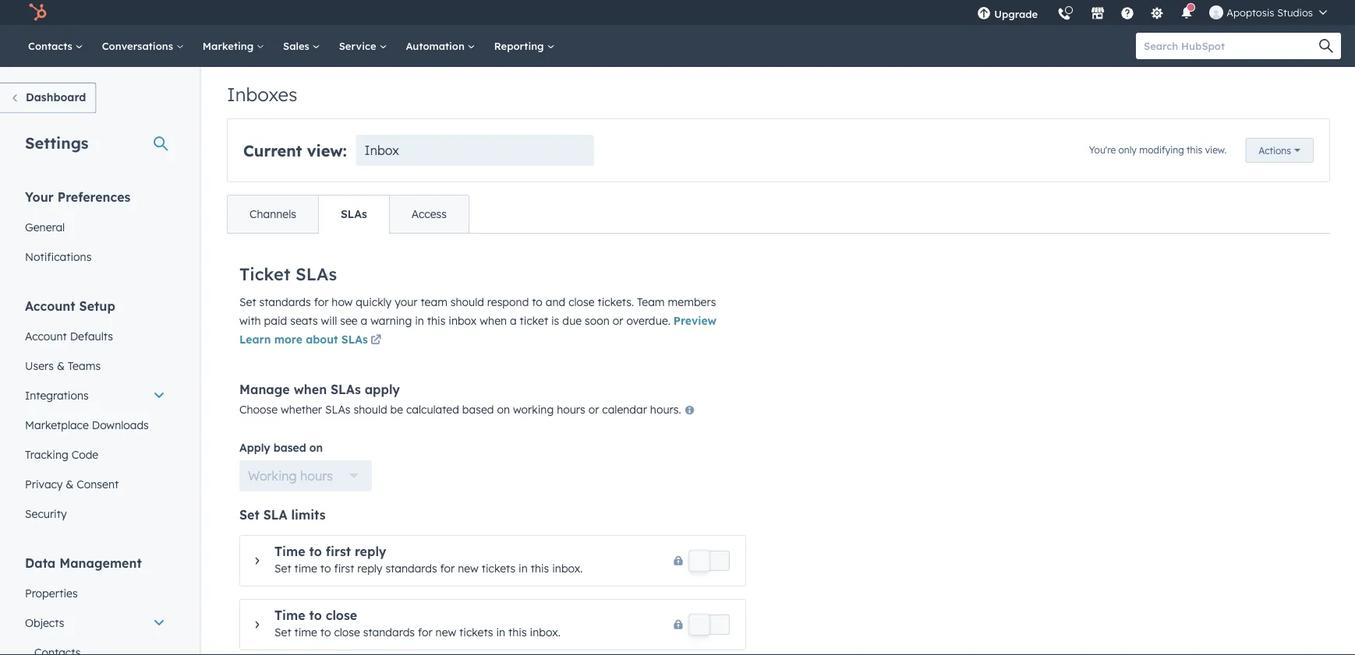 Task type: vqa. For each thing, say whether or not it's contained in the screenshot.
the leftmost or
yes



Task type: describe. For each thing, give the bounding box(es) containing it.
paid
[[264, 314, 287, 328]]

Search HubSpot search field
[[1136, 33, 1327, 59]]

access
[[412, 207, 447, 221]]

sales link
[[274, 25, 330, 67]]

inbox. inside time to close set time to close standards for new tickets in this inbox.
[[530, 626, 561, 640]]

for inside set standards for how quickly your team should respond to and close tickets. team members with paid seats will see a warning in this inbox when a ticket is due soon or overdue. preview
[[314, 296, 329, 309]]

general link
[[16, 213, 175, 242]]

search button
[[1312, 33, 1341, 59]]

manage when slas apply
[[239, 382, 400, 397]]

account defaults link
[[16, 322, 175, 351]]

tickets inside time to first reply set time to first reply standards for new tickets in this inbox.
[[482, 562, 516, 576]]

sla
[[263, 508, 287, 523]]

hours inside popup button
[[300, 469, 333, 484]]

inbox. inside time to first reply set time to first reply standards for new tickets in this inbox.
[[552, 562, 583, 576]]

slas down see
[[341, 333, 368, 347]]

working
[[248, 469, 297, 484]]

standards inside set standards for how quickly your team should respond to and close tickets. team members with paid seats will see a warning in this inbox when a ticket is due soon or overdue. preview
[[259, 296, 311, 309]]

marketplaces button
[[1082, 0, 1115, 25]]

studios
[[1278, 6, 1313, 19]]

caret image
[[255, 557, 259, 566]]

calling icon image
[[1058, 8, 1072, 22]]

is
[[551, 314, 559, 328]]

service
[[339, 39, 379, 52]]

choose whether slas should be calculated based on working hours or calendar hours.
[[239, 403, 684, 416]]

conversations
[[102, 39, 176, 52]]

data management element
[[16, 555, 175, 656]]

time inside time to first reply set time to first reply standards for new tickets in this inbox.
[[294, 562, 317, 576]]

set inside time to close set time to close standards for new tickets in this inbox.
[[275, 626, 291, 640]]

management
[[59, 556, 142, 571]]

actions button
[[1246, 138, 1314, 163]]

tracking
[[25, 448, 68, 462]]

0 vertical spatial based
[[462, 403, 494, 416]]

search image
[[1320, 39, 1334, 53]]

time for time to close
[[275, 608, 305, 624]]

how
[[332, 296, 353, 309]]

1 horizontal spatial on
[[497, 403, 510, 416]]

your preferences element
[[16, 188, 175, 272]]

inbox
[[365, 143, 399, 158]]

account for account defaults
[[25, 330, 67, 343]]

consent
[[77, 478, 119, 491]]

service link
[[330, 25, 397, 67]]

dashboard
[[26, 90, 86, 104]]

time to close set time to close standards for new tickets in this inbox.
[[275, 608, 561, 640]]

1 vertical spatial reply
[[357, 562, 383, 576]]

apoptosis
[[1227, 6, 1275, 19]]

choose
[[239, 403, 278, 416]]

soon
[[585, 314, 610, 328]]

for inside time to close set time to close standards for new tickets in this inbox.
[[418, 626, 433, 640]]

contacts
[[28, 39, 75, 52]]

objects
[[25, 617, 64, 630]]

this inside time to first reply set time to first reply standards for new tickets in this inbox.
[[531, 562, 549, 576]]

and
[[546, 296, 566, 309]]

actions
[[1259, 145, 1292, 156]]

preview
[[674, 314, 717, 328]]

in inside set standards for how quickly your team should respond to and close tickets. team members with paid seats will see a warning in this inbox when a ticket is due soon or overdue. preview
[[415, 314, 424, 328]]

integrations button
[[16, 381, 175, 411]]

time for time to first reply
[[275, 544, 305, 560]]

set sla limits
[[239, 508, 326, 523]]

in inside time to first reply set time to first reply standards for new tickets in this inbox.
[[519, 562, 528, 576]]

preview button
[[674, 314, 717, 328]]

2 a from the left
[[510, 314, 517, 328]]

view:
[[307, 141, 347, 160]]

warning
[[371, 314, 412, 328]]

teams
[[68, 359, 101, 373]]

whether
[[281, 403, 322, 416]]

reporting link
[[485, 25, 564, 67]]

be
[[390, 403, 403, 416]]

1 link opens in a new window image from the top
[[371, 332, 382, 351]]

learn
[[239, 333, 271, 347]]

apply
[[239, 441, 270, 455]]

limits
[[291, 508, 326, 523]]

caret image
[[255, 621, 259, 630]]

quickly
[[356, 296, 392, 309]]

about
[[306, 333, 338, 347]]

marketplace
[[25, 418, 89, 432]]

apoptosis studios
[[1227, 6, 1313, 19]]

1 a from the left
[[361, 314, 368, 328]]

time inside time to close set time to close standards for new tickets in this inbox.
[[294, 626, 317, 640]]

this inside time to close set time to close standards for new tickets in this inbox.
[[509, 626, 527, 640]]

1 vertical spatial or
[[589, 403, 599, 416]]

should inside set standards for how quickly your team should respond to and close tickets. team members with paid seats will see a warning in this inbox when a ticket is due soon or overdue. preview
[[451, 296, 484, 309]]

you're
[[1089, 144, 1116, 156]]

ticket
[[239, 263, 291, 284]]

preferences
[[57, 189, 131, 205]]

0 vertical spatial reply
[[355, 544, 386, 560]]

time to first reply set time to first reply standards for new tickets in this inbox.
[[275, 544, 583, 576]]

team
[[421, 296, 448, 309]]

contacts link
[[19, 25, 93, 67]]

overdue.
[[627, 314, 671, 328]]

working hours
[[248, 469, 333, 484]]

data management
[[25, 556, 142, 571]]

account defaults
[[25, 330, 113, 343]]

new inside time to close set time to close standards for new tickets in this inbox.
[[436, 626, 456, 640]]

notifications link
[[16, 242, 175, 272]]

0 vertical spatial first
[[326, 544, 351, 560]]

apply based on
[[239, 441, 323, 455]]

users & teams
[[25, 359, 101, 373]]

working
[[513, 403, 554, 416]]

more
[[274, 333, 302, 347]]

standards inside time to close set time to close standards for new tickets in this inbox.
[[363, 626, 415, 640]]

view.
[[1205, 144, 1227, 156]]

2 vertical spatial close
[[334, 626, 360, 640]]

current view:
[[243, 141, 347, 160]]

your
[[395, 296, 418, 309]]

inboxes
[[227, 83, 298, 106]]

marketplace downloads link
[[16, 411, 175, 440]]

settings link
[[1141, 0, 1174, 25]]

respond
[[487, 296, 529, 309]]



Task type: locate. For each thing, give the bounding box(es) containing it.
security link
[[16, 500, 175, 529]]

this
[[1187, 144, 1203, 156], [427, 314, 446, 328], [531, 562, 549, 576], [509, 626, 527, 640]]

should up inbox
[[451, 296, 484, 309]]

to inside set standards for how quickly your team should respond to and close tickets. team members with paid seats will see a warning in this inbox when a ticket is due soon or overdue. preview
[[532, 296, 543, 309]]

on left working
[[497, 403, 510, 416]]

tickets
[[482, 562, 516, 576], [459, 626, 493, 640]]

defaults
[[70, 330, 113, 343]]

1 vertical spatial when
[[294, 382, 327, 397]]

for up will
[[314, 296, 329, 309]]

tab list containing channels
[[227, 195, 470, 234]]

0 horizontal spatial in
[[415, 314, 424, 328]]

general
[[25, 220, 65, 234]]

settings image
[[1151, 7, 1165, 21]]

account up users
[[25, 330, 67, 343]]

set right caret image
[[275, 562, 291, 576]]

data
[[25, 556, 56, 571]]

set up 'with'
[[239, 296, 256, 309]]

2 vertical spatial for
[[418, 626, 433, 640]]

slas inside 'tab list'
[[341, 207, 367, 221]]

inbox button
[[356, 135, 594, 166]]

set
[[239, 296, 256, 309], [239, 508, 260, 523], [275, 562, 291, 576], [275, 626, 291, 640]]

0 vertical spatial should
[[451, 296, 484, 309]]

hours right working
[[557, 403, 586, 416]]

1 account from the top
[[25, 298, 75, 314]]

set standards for how quickly your team should respond to and close tickets. team members with paid seats will see a warning in this inbox when a ticket is due soon or overdue. preview
[[239, 296, 717, 328]]

marketing
[[203, 39, 257, 52]]

1 horizontal spatial new
[[458, 562, 479, 576]]

0 horizontal spatial new
[[436, 626, 456, 640]]

0 vertical spatial new
[[458, 562, 479, 576]]

learn more about slas
[[239, 333, 368, 347]]

objects button
[[16, 609, 175, 638]]

tara schultz image
[[1210, 5, 1224, 19]]

marketplace downloads
[[25, 418, 149, 432]]

calling icon button
[[1052, 2, 1078, 25]]

seats
[[290, 314, 318, 328]]

a right see
[[361, 314, 368, 328]]

privacy
[[25, 478, 63, 491]]

0 horizontal spatial on
[[309, 441, 323, 455]]

2 horizontal spatial for
[[440, 562, 455, 576]]

2 link opens in a new window image from the top
[[371, 336, 382, 347]]

& right privacy
[[66, 478, 74, 491]]

notifications
[[25, 250, 92, 264]]

2 time from the top
[[294, 626, 317, 640]]

for down time to first reply set time to first reply standards for new tickets in this inbox.
[[418, 626, 433, 640]]

time right caret icon in the bottom left of the page
[[275, 608, 305, 624]]

help image
[[1121, 7, 1135, 21]]

inbox.
[[552, 562, 583, 576], [530, 626, 561, 640]]

will
[[321, 314, 337, 328]]

properties
[[25, 587, 78, 601]]

1 vertical spatial on
[[309, 441, 323, 455]]

link opens in a new window image inside learn more about slas link
[[371, 336, 382, 347]]

set right caret icon in the bottom left of the page
[[275, 626, 291, 640]]

working hours button
[[239, 461, 372, 492]]

0 horizontal spatial or
[[589, 403, 599, 416]]

due
[[563, 314, 582, 328]]

1 time from the top
[[294, 562, 317, 576]]

2 vertical spatial in
[[496, 626, 506, 640]]

manage
[[239, 382, 290, 397]]

1 horizontal spatial based
[[462, 403, 494, 416]]

0 vertical spatial close
[[569, 296, 595, 309]]

slas left apply
[[331, 382, 361, 397]]

privacy & consent
[[25, 478, 119, 491]]

1 vertical spatial &
[[66, 478, 74, 491]]

0 vertical spatial inbox.
[[552, 562, 583, 576]]

hubspot link
[[19, 3, 58, 22]]

1 vertical spatial standards
[[386, 562, 437, 576]]

account setup element
[[16, 298, 175, 529]]

slas up how
[[296, 263, 337, 284]]

sales
[[283, 39, 312, 52]]

set left sla
[[239, 508, 260, 523]]

settings
[[25, 133, 89, 152]]

notifications button
[[1174, 0, 1200, 25]]

1 vertical spatial hours
[[300, 469, 333, 484]]

based right calculated on the left bottom of page
[[462, 403, 494, 416]]

hours.
[[650, 403, 681, 416]]

slas down manage when slas apply in the left of the page
[[325, 403, 351, 416]]

0 vertical spatial when
[[480, 314, 507, 328]]

apoptosis studios button
[[1200, 0, 1337, 25]]

menu
[[968, 0, 1337, 31]]

time right caret icon in the bottom left of the page
[[294, 626, 317, 640]]

1 vertical spatial for
[[440, 562, 455, 576]]

automation link
[[397, 25, 485, 67]]

0 vertical spatial in
[[415, 314, 424, 328]]

account for account setup
[[25, 298, 75, 314]]

0 vertical spatial time
[[294, 562, 317, 576]]

members
[[668, 296, 716, 309]]

hubspot image
[[28, 3, 47, 22]]

time right caret image
[[275, 544, 305, 560]]

privacy & consent link
[[16, 470, 175, 500]]

1 vertical spatial in
[[519, 562, 528, 576]]

apply
[[365, 382, 400, 397]]

or down tickets.
[[613, 314, 624, 328]]

0 vertical spatial standards
[[259, 296, 311, 309]]

based
[[462, 403, 494, 416], [274, 441, 306, 455]]

you're only modifying this view.
[[1089, 144, 1227, 156]]

when inside set standards for how quickly your team should respond to and close tickets. team members with paid seats will see a warning in this inbox when a ticket is due soon or overdue. preview
[[480, 314, 507, 328]]

& for privacy
[[66, 478, 74, 491]]

& for users
[[57, 359, 65, 373]]

learn more about slas link
[[239, 332, 384, 351]]

should down apply
[[354, 403, 387, 416]]

for up time to close set time to close standards for new tickets in this inbox.
[[440, 562, 455, 576]]

new down time to first reply set time to first reply standards for new tickets in this inbox.
[[436, 626, 456, 640]]

time right caret image
[[294, 562, 317, 576]]

set inside time to first reply set time to first reply standards for new tickets in this inbox.
[[275, 562, 291, 576]]

0 vertical spatial time
[[275, 544, 305, 560]]

1 time from the top
[[275, 544, 305, 560]]

2 horizontal spatial in
[[519, 562, 528, 576]]

or left the calendar
[[589, 403, 599, 416]]

based up "working hours"
[[274, 441, 306, 455]]

this inside set standards for how quickly your team should respond to and close tickets. team members with paid seats will see a warning in this inbox when a ticket is due soon or overdue. preview
[[427, 314, 446, 328]]

0 vertical spatial account
[[25, 298, 75, 314]]

for inside time to first reply set time to first reply standards for new tickets in this inbox.
[[440, 562, 455, 576]]

properties link
[[16, 579, 175, 609]]

new up time to close set time to close standards for new tickets in this inbox.
[[458, 562, 479, 576]]

1 horizontal spatial or
[[613, 314, 624, 328]]

1 vertical spatial close
[[326, 608, 357, 624]]

0 vertical spatial on
[[497, 403, 510, 416]]

slas link
[[318, 196, 389, 233]]

0 vertical spatial &
[[57, 359, 65, 373]]

standards inside time to first reply set time to first reply standards for new tickets in this inbox.
[[386, 562, 437, 576]]

downloads
[[92, 418, 149, 432]]

1 horizontal spatial in
[[496, 626, 506, 640]]

tracking code link
[[16, 440, 175, 470]]

1 vertical spatial first
[[334, 562, 354, 576]]

1 horizontal spatial should
[[451, 296, 484, 309]]

1 horizontal spatial &
[[66, 478, 74, 491]]

channels
[[250, 207, 296, 221]]

standards
[[259, 296, 311, 309], [386, 562, 437, 576], [363, 626, 415, 640]]

0 horizontal spatial &
[[57, 359, 65, 373]]

account up account defaults
[[25, 298, 75, 314]]

0 horizontal spatial a
[[361, 314, 368, 328]]

with
[[239, 314, 261, 328]]

2 vertical spatial standards
[[363, 626, 415, 640]]

on up working hours popup button
[[309, 441, 323, 455]]

1 vertical spatial tickets
[[459, 626, 493, 640]]

see
[[340, 314, 358, 328]]

tickets.
[[598, 296, 634, 309]]

in inside time to close set time to close standards for new tickets in this inbox.
[[496, 626, 506, 640]]

1 horizontal spatial when
[[480, 314, 507, 328]]

1 vertical spatial time
[[294, 626, 317, 640]]

0 horizontal spatial based
[[274, 441, 306, 455]]

notifications image
[[1180, 7, 1194, 21]]

in
[[415, 314, 424, 328], [519, 562, 528, 576], [496, 626, 506, 640]]

marketplaces image
[[1091, 7, 1105, 21]]

0 horizontal spatial when
[[294, 382, 327, 397]]

1 vertical spatial new
[[436, 626, 456, 640]]

a down respond
[[510, 314, 517, 328]]

time
[[275, 544, 305, 560], [275, 608, 305, 624]]

&
[[57, 359, 65, 373], [66, 478, 74, 491]]

slas
[[341, 207, 367, 221], [296, 263, 337, 284], [341, 333, 368, 347], [331, 382, 361, 397], [325, 403, 351, 416]]

link opens in a new window image
[[371, 332, 382, 351], [371, 336, 382, 347]]

0 horizontal spatial should
[[354, 403, 387, 416]]

your
[[25, 189, 54, 205]]

close inside set standards for how quickly your team should respond to and close tickets. team members with paid seats will see a warning in this inbox when a ticket is due soon or overdue. preview
[[569, 296, 595, 309]]

hours up "limits"
[[300, 469, 333, 484]]

tab list
[[227, 195, 470, 234]]

automation
[[406, 39, 468, 52]]

tracking code
[[25, 448, 98, 462]]

menu containing apoptosis studios
[[968, 0, 1337, 31]]

team
[[637, 296, 665, 309]]

1 vertical spatial account
[[25, 330, 67, 343]]

or inside set standards for how quickly your team should respond to and close tickets. team members with paid seats will see a warning in this inbox when a ticket is due soon or overdue. preview
[[613, 314, 624, 328]]

time inside time to first reply set time to first reply standards for new tickets in this inbox.
[[275, 544, 305, 560]]

help button
[[1115, 0, 1141, 25]]

1 vertical spatial should
[[354, 403, 387, 416]]

1 vertical spatial time
[[275, 608, 305, 624]]

time inside time to close set time to close standards for new tickets in this inbox.
[[275, 608, 305, 624]]

current
[[243, 141, 302, 160]]

upgrade image
[[977, 7, 991, 21]]

when down respond
[[480, 314, 507, 328]]

ticket
[[520, 314, 548, 328]]

0 vertical spatial or
[[613, 314, 624, 328]]

0 horizontal spatial hours
[[300, 469, 333, 484]]

slas down view:
[[341, 207, 367, 221]]

integrations
[[25, 389, 89, 402]]

1 vertical spatial inbox.
[[530, 626, 561, 640]]

ticket slas
[[239, 263, 337, 284]]

& right users
[[57, 359, 65, 373]]

2 time from the top
[[275, 608, 305, 624]]

1 horizontal spatial hours
[[557, 403, 586, 416]]

a
[[361, 314, 368, 328], [510, 314, 517, 328]]

0 horizontal spatial for
[[314, 296, 329, 309]]

only
[[1119, 144, 1137, 156]]

reply
[[355, 544, 386, 560], [357, 562, 383, 576]]

set inside set standards for how quickly your team should respond to and close tickets. team members with paid seats will see a warning in this inbox when a ticket is due soon or overdue. preview
[[239, 296, 256, 309]]

inbox
[[449, 314, 477, 328]]

close
[[569, 296, 595, 309], [326, 608, 357, 624], [334, 626, 360, 640]]

1 vertical spatial based
[[274, 441, 306, 455]]

conversations link
[[93, 25, 193, 67]]

1 horizontal spatial for
[[418, 626, 433, 640]]

new inside time to first reply set time to first reply standards for new tickets in this inbox.
[[458, 562, 479, 576]]

0 vertical spatial for
[[314, 296, 329, 309]]

2 account from the top
[[25, 330, 67, 343]]

calculated
[[406, 403, 459, 416]]

1 horizontal spatial a
[[510, 314, 517, 328]]

0 vertical spatial tickets
[[482, 562, 516, 576]]

marketing link
[[193, 25, 274, 67]]

access link
[[389, 196, 469, 233]]

when up whether
[[294, 382, 327, 397]]

0 vertical spatial hours
[[557, 403, 586, 416]]

tickets inside time to close set time to close standards for new tickets in this inbox.
[[459, 626, 493, 640]]



